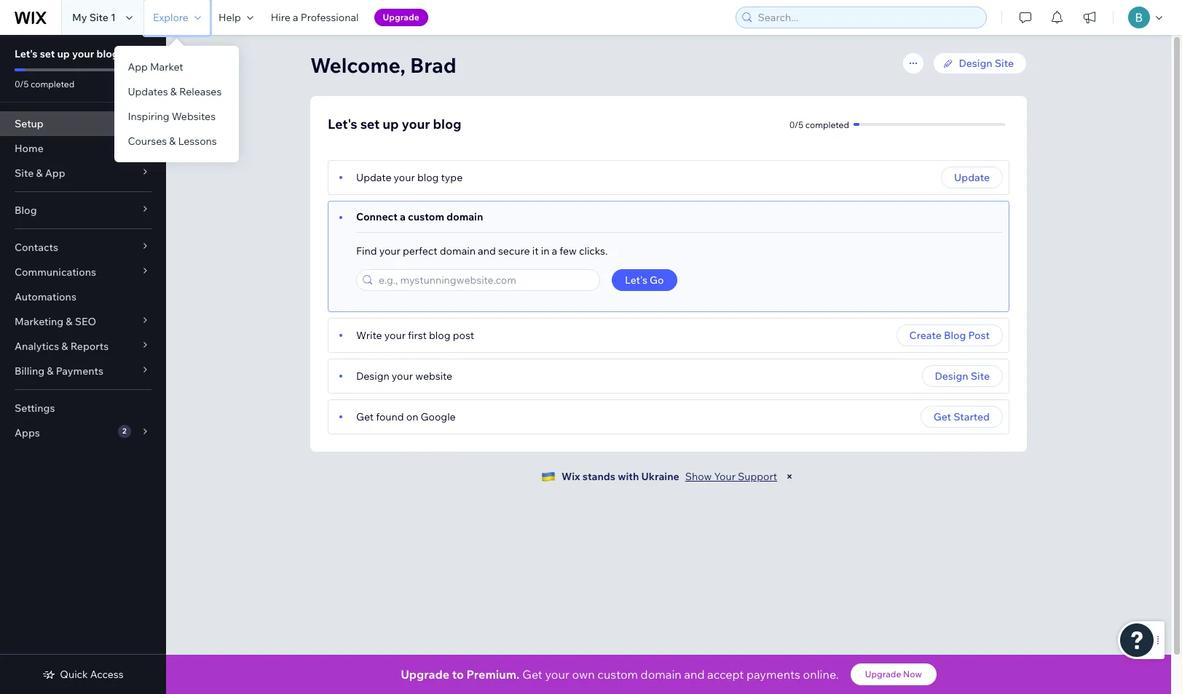 Task type: describe. For each thing, give the bounding box(es) containing it.
let's set up your blog inside sidebar element
[[15, 47, 119, 60]]

settings
[[15, 402, 55, 415]]

first
[[408, 329, 427, 342]]

premium.
[[466, 668, 520, 683]]

app inside app market link
[[128, 60, 148, 74]]

billing & payments
[[15, 365, 103, 378]]

create
[[909, 329, 942, 342]]

let's inside sidebar element
[[15, 47, 38, 60]]

on
[[406, 411, 418, 424]]

stands
[[583, 471, 616, 484]]

create blog post
[[909, 329, 990, 342]]

inspiring websites link
[[115, 104, 239, 129]]

communications button
[[0, 260, 166, 285]]

1 vertical spatial let's set up your blog
[[328, 116, 462, 133]]

show your support button
[[685, 471, 777, 484]]

wix
[[562, 471, 580, 484]]

setup
[[15, 117, 44, 130]]

& for updates
[[170, 85, 177, 98]]

upgrade to premium. get your own custom domain and accept payments online.
[[401, 668, 839, 683]]

& for site
[[36, 167, 43, 180]]

apps
[[15, 427, 40, 440]]

post
[[453, 329, 474, 342]]

quick
[[60, 669, 88, 682]]

setup link
[[0, 111, 166, 136]]

to
[[452, 668, 464, 683]]

1 vertical spatial completed
[[806, 119, 849, 130]]

1 horizontal spatial let's
[[328, 116, 357, 133]]

design site button
[[922, 366, 1003, 388]]

update your blog type
[[356, 171, 463, 184]]

update button
[[941, 167, 1003, 189]]

blog left type
[[417, 171, 439, 184]]

automations link
[[0, 285, 166, 310]]

blog inside create blog post button
[[944, 329, 966, 342]]

analytics & reports button
[[0, 334, 166, 359]]

wix stands with ukraine show your support
[[562, 471, 777, 484]]

design your website
[[356, 370, 453, 383]]

connect
[[356, 211, 398, 224]]

post
[[969, 329, 990, 342]]

upgrade now button
[[851, 664, 937, 686]]

app market link
[[115, 55, 239, 79]]

0/5 inside sidebar element
[[15, 79, 29, 90]]

help
[[218, 11, 241, 24]]

brad
[[410, 52, 457, 78]]

analytics & reports
[[15, 340, 109, 353]]

site & app button
[[0, 161, 166, 186]]

1 vertical spatial 0/5 completed
[[789, 119, 849, 130]]

Search... field
[[754, 7, 982, 28]]

hire
[[271, 11, 291, 24]]

1 vertical spatial and
[[684, 668, 705, 683]]

completed inside sidebar element
[[31, 79, 74, 90]]

in
[[541, 245, 550, 258]]

welcome, brad
[[310, 52, 457, 78]]

hire a professional link
[[262, 0, 368, 35]]

lessons
[[178, 135, 217, 148]]

home link
[[0, 136, 166, 161]]

get started button
[[921, 406, 1003, 428]]

update for update your blog type
[[356, 171, 392, 184]]

design inside button
[[935, 370, 969, 383]]

reports
[[70, 340, 109, 353]]

design site link
[[933, 52, 1027, 74]]

blog inside sidebar element
[[96, 47, 119, 60]]

go
[[650, 274, 664, 287]]

seo
[[75, 315, 96, 329]]

1 horizontal spatial get
[[523, 668, 543, 683]]

market
[[150, 60, 183, 74]]

& for billing
[[47, 365, 54, 378]]

domain for custom
[[447, 211, 483, 224]]

show
[[685, 471, 712, 484]]

your up connect a custom domain
[[394, 171, 415, 184]]

analytics
[[15, 340, 59, 353]]

with
[[618, 471, 639, 484]]

write your first blog post
[[356, 329, 474, 342]]

professional
[[301, 11, 359, 24]]

contacts
[[15, 241, 58, 254]]

upgrade now
[[865, 669, 922, 680]]

type
[[441, 171, 463, 184]]

up inside sidebar element
[[57, 47, 70, 60]]

2 vertical spatial domain
[[641, 668, 682, 683]]

get found on google
[[356, 411, 456, 424]]

app market
[[128, 60, 183, 74]]

ukraine
[[641, 471, 679, 484]]

payments
[[56, 365, 103, 378]]

started
[[954, 411, 990, 424]]

site & app
[[15, 167, 65, 180]]

set inside sidebar element
[[40, 47, 55, 60]]

upgrade for upgrade now
[[865, 669, 901, 680]]

perfect
[[403, 245, 438, 258]]

communications
[[15, 266, 96, 279]]

your left website
[[392, 370, 413, 383]]

inspiring
[[128, 110, 169, 123]]

blog right first at the top of page
[[429, 329, 451, 342]]

site inside button
[[971, 370, 990, 383]]

your
[[714, 471, 736, 484]]

marketing & seo button
[[0, 310, 166, 334]]

contacts button
[[0, 235, 166, 260]]



Task type: locate. For each thing, give the bounding box(es) containing it.
up up setup 'link'
[[57, 47, 70, 60]]

0 vertical spatial a
[[293, 11, 298, 24]]

& inside popup button
[[36, 167, 43, 180]]

1 vertical spatial app
[[45, 167, 65, 180]]

0/5
[[15, 79, 29, 90], [789, 119, 804, 130]]

1 horizontal spatial completed
[[806, 119, 849, 130]]

inspiring websites
[[128, 110, 216, 123]]

let's
[[15, 47, 38, 60], [328, 116, 357, 133], [625, 274, 648, 287]]

and left secure
[[478, 245, 496, 258]]

2 horizontal spatial a
[[552, 245, 557, 258]]

your
[[72, 47, 94, 60], [402, 116, 430, 133], [394, 171, 415, 184], [379, 245, 401, 258], [384, 329, 406, 342], [392, 370, 413, 383], [545, 668, 570, 683]]

0 horizontal spatial a
[[293, 11, 298, 24]]

domain for perfect
[[440, 245, 476, 258]]

0 horizontal spatial let's set up your blog
[[15, 47, 119, 60]]

updates
[[128, 85, 168, 98]]

your inside sidebar element
[[72, 47, 94, 60]]

1 vertical spatial design site
[[935, 370, 990, 383]]

design site inside button
[[935, 370, 990, 383]]

let's set up your blog down the my
[[15, 47, 119, 60]]

accept
[[707, 668, 744, 683]]

your up 'update your blog type'
[[402, 116, 430, 133]]

clicks.
[[579, 245, 608, 258]]

2 horizontal spatial get
[[934, 411, 951, 424]]

let's set up your blog up 'update your blog type'
[[328, 116, 462, 133]]

1 vertical spatial domain
[[440, 245, 476, 258]]

2 vertical spatial a
[[552, 245, 557, 258]]

get inside get started button
[[934, 411, 951, 424]]

1 horizontal spatial a
[[400, 211, 406, 224]]

0 vertical spatial 0/5
[[15, 79, 29, 90]]

& up the inspiring websites
[[170, 85, 177, 98]]

& inside popup button
[[61, 340, 68, 353]]

& inside popup button
[[66, 315, 73, 329]]

google
[[421, 411, 456, 424]]

explore
[[153, 11, 189, 24]]

1
[[111, 11, 116, 24]]

1 horizontal spatial set
[[360, 116, 380, 133]]

0 horizontal spatial blog
[[15, 204, 37, 217]]

domain left accept
[[641, 668, 682, 683]]

0 horizontal spatial and
[[478, 245, 496, 258]]

1 vertical spatial 0/5
[[789, 119, 804, 130]]

it
[[532, 245, 539, 258]]

0 horizontal spatial update
[[356, 171, 392, 184]]

& left reports on the left of the page
[[61, 340, 68, 353]]

1 horizontal spatial app
[[128, 60, 148, 74]]

& right billing
[[47, 365, 54, 378]]

& for marketing
[[66, 315, 73, 329]]

0 horizontal spatial set
[[40, 47, 55, 60]]

1 horizontal spatial custom
[[598, 668, 638, 683]]

a right connect
[[400, 211, 406, 224]]

website
[[415, 370, 453, 383]]

update
[[356, 171, 392, 184], [954, 171, 990, 184]]

billing
[[15, 365, 45, 378]]

1 vertical spatial up
[[383, 116, 399, 133]]

1 vertical spatial let's
[[328, 116, 357, 133]]

payments
[[747, 668, 801, 683]]

0 vertical spatial domain
[[447, 211, 483, 224]]

0 horizontal spatial custom
[[408, 211, 444, 224]]

home
[[15, 142, 44, 155]]

write
[[356, 329, 382, 342]]

0/5 completed inside sidebar element
[[15, 79, 74, 90]]

0 vertical spatial completed
[[31, 79, 74, 90]]

&
[[170, 85, 177, 98], [169, 135, 176, 148], [36, 167, 43, 180], [66, 315, 73, 329], [61, 340, 68, 353], [47, 365, 54, 378]]

get for get started
[[934, 411, 951, 424]]

let's go
[[625, 274, 664, 287]]

marketing & seo
[[15, 315, 96, 329]]

& inside dropdown button
[[47, 365, 54, 378]]

up up 'update your blog type'
[[383, 116, 399, 133]]

sidebar element
[[0, 35, 166, 695]]

get for get found on google
[[356, 411, 374, 424]]

domain up find your perfect domain and secure it in a few clicks.
[[447, 211, 483, 224]]

update for update
[[954, 171, 990, 184]]

0 vertical spatial and
[[478, 245, 496, 258]]

1 update from the left
[[356, 171, 392, 184]]

0 vertical spatial let's set up your blog
[[15, 47, 119, 60]]

upgrade button
[[374, 9, 428, 26]]

0 horizontal spatial 0/5 completed
[[15, 79, 74, 90]]

blog button
[[0, 198, 166, 223]]

app down home link
[[45, 167, 65, 180]]

access
[[90, 669, 124, 682]]

blog left post
[[944, 329, 966, 342]]

0 vertical spatial 0/5 completed
[[15, 79, 74, 90]]

let's inside let's go button
[[625, 274, 648, 287]]

get left found
[[356, 411, 374, 424]]

1 horizontal spatial blog
[[944, 329, 966, 342]]

& down the inspiring websites
[[169, 135, 176, 148]]

courses & lessons
[[128, 135, 217, 148]]

1 horizontal spatial let's set up your blog
[[328, 116, 462, 133]]

site inside popup button
[[15, 167, 34, 180]]

2 horizontal spatial let's
[[625, 274, 648, 287]]

& for courses
[[169, 135, 176, 148]]

a for professional
[[293, 11, 298, 24]]

upgrade for upgrade to premium. get your own custom domain and accept payments online.
[[401, 668, 450, 683]]

let's go button
[[612, 270, 677, 291]]

1 horizontal spatial 0/5
[[789, 119, 804, 130]]

1 horizontal spatial 0/5 completed
[[789, 119, 849, 130]]

upgrade for upgrade
[[383, 12, 419, 23]]

2 vertical spatial let's
[[625, 274, 648, 287]]

blog up contacts
[[15, 204, 37, 217]]

1 vertical spatial set
[[360, 116, 380, 133]]

1 horizontal spatial update
[[954, 171, 990, 184]]

connect a custom domain
[[356, 211, 483, 224]]

a right hire
[[293, 11, 298, 24]]

get right premium.
[[523, 668, 543, 683]]

find your perfect domain and secure it in a few clicks.
[[356, 245, 608, 258]]

1 vertical spatial blog
[[944, 329, 966, 342]]

courses
[[128, 135, 167, 148]]

1 horizontal spatial and
[[684, 668, 705, 683]]

0 vertical spatial blog
[[15, 204, 37, 217]]

0 vertical spatial custom
[[408, 211, 444, 224]]

app inside site & app popup button
[[45, 167, 65, 180]]

your left own
[[545, 668, 570, 683]]

let's up setup at the left top of page
[[15, 47, 38, 60]]

own
[[572, 668, 595, 683]]

a for custom
[[400, 211, 406, 224]]

my site 1
[[72, 11, 116, 24]]

your down the my
[[72, 47, 94, 60]]

updates & releases link
[[115, 79, 239, 104]]

2
[[122, 427, 126, 436]]

0 horizontal spatial completed
[[31, 79, 74, 90]]

get
[[356, 411, 374, 424], [934, 411, 951, 424], [523, 668, 543, 683]]

upgrade
[[383, 12, 419, 23], [401, 668, 450, 683], [865, 669, 901, 680]]

0/5 completed
[[15, 79, 74, 90], [789, 119, 849, 130]]

0 vertical spatial app
[[128, 60, 148, 74]]

app
[[128, 60, 148, 74], [45, 167, 65, 180]]

marketing
[[15, 315, 64, 329]]

releases
[[179, 85, 222, 98]]

courses & lessons link
[[115, 129, 239, 154]]

blog down 1 at the left top of page
[[96, 47, 119, 60]]

get started
[[934, 411, 990, 424]]

secure
[[498, 245, 530, 258]]

upgrade up "welcome, brad"
[[383, 12, 419, 23]]

find
[[356, 245, 377, 258]]

let's left go
[[625, 274, 648, 287]]

your right find at the left top of the page
[[379, 245, 401, 258]]

0 horizontal spatial up
[[57, 47, 70, 60]]

blog inside blog dropdown button
[[15, 204, 37, 217]]

domain right perfect
[[440, 245, 476, 258]]

custom right own
[[598, 668, 638, 683]]

0 horizontal spatial app
[[45, 167, 65, 180]]

found
[[376, 411, 404, 424]]

help button
[[210, 0, 262, 35]]

your left first at the top of page
[[384, 329, 406, 342]]

1 vertical spatial custom
[[598, 668, 638, 683]]

set
[[40, 47, 55, 60], [360, 116, 380, 133]]

online.
[[803, 668, 839, 683]]

billing & payments button
[[0, 359, 166, 384]]

a
[[293, 11, 298, 24], [400, 211, 406, 224], [552, 245, 557, 258]]

create blog post button
[[896, 325, 1003, 347]]

welcome,
[[310, 52, 406, 78]]

let's down welcome,
[[328, 116, 357, 133]]

2 update from the left
[[954, 171, 990, 184]]

custom
[[408, 211, 444, 224], [598, 668, 638, 683]]

& down the home
[[36, 167, 43, 180]]

1 horizontal spatial up
[[383, 116, 399, 133]]

support
[[738, 471, 777, 484]]

a right in
[[552, 245, 557, 258]]

set up setup at the left top of page
[[40, 47, 55, 60]]

few
[[560, 245, 577, 258]]

app up the updates
[[128, 60, 148, 74]]

e.g., mystunningwebsite.com field
[[374, 270, 595, 291]]

completed
[[31, 79, 74, 90], [806, 119, 849, 130]]

let's set up your blog
[[15, 47, 119, 60], [328, 116, 462, 133]]

custom up perfect
[[408, 211, 444, 224]]

0 vertical spatial design site
[[959, 57, 1014, 70]]

quick access button
[[42, 669, 124, 682]]

and left accept
[[684, 668, 705, 683]]

upgrade left now
[[865, 669, 901, 680]]

quick access
[[60, 669, 124, 682]]

1 vertical spatial a
[[400, 211, 406, 224]]

update inside update "button"
[[954, 171, 990, 184]]

set down welcome,
[[360, 116, 380, 133]]

0 vertical spatial let's
[[15, 47, 38, 60]]

upgrade left to
[[401, 668, 450, 683]]

0 horizontal spatial let's
[[15, 47, 38, 60]]

blog up type
[[433, 116, 462, 133]]

& left seo
[[66, 315, 73, 329]]

websites
[[172, 110, 216, 123]]

now
[[903, 669, 922, 680]]

and
[[478, 245, 496, 258], [684, 668, 705, 683]]

& for analytics
[[61, 340, 68, 353]]

0 horizontal spatial 0/5
[[15, 79, 29, 90]]

0 vertical spatial set
[[40, 47, 55, 60]]

get left started
[[934, 411, 951, 424]]

0 vertical spatial up
[[57, 47, 70, 60]]

0 horizontal spatial get
[[356, 411, 374, 424]]



Task type: vqa. For each thing, say whether or not it's contained in the screenshot.
up to the bottom
yes



